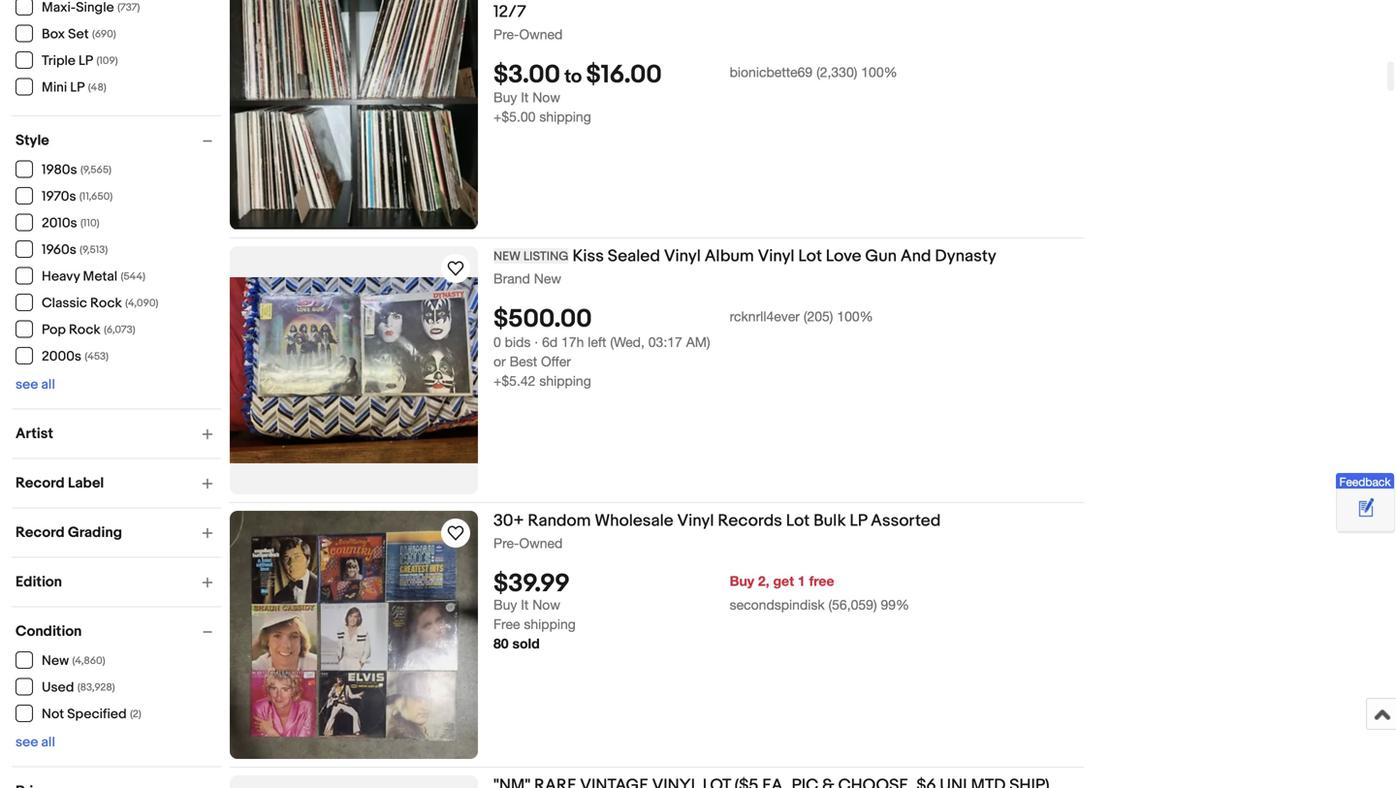 Task type: locate. For each thing, give the bounding box(es) containing it.
lot left bulk
[[786, 511, 810, 532]]

1 vertical spatial lp
[[70, 80, 85, 96]]

lot inside new listing kiss sealed vinyl album vinyl lot love gun and dynasty brand new
[[799, 246, 822, 267]]

lot left 60's- at top right
[[750, 0, 774, 2]]

0 vertical spatial lot
[[750, 0, 774, 2]]

rock up 2000s (453) on the left top of the page
[[69, 322, 101, 339]]

new down listing
[[534, 271, 562, 287]]

30+
[[494, 511, 524, 532]]

shipping inside rcknrll4ever (205) 100% 0 bids · 6d 17h left (wed, 03:17 am) or best offer +$5.42 shipping
[[540, 373, 591, 389]]

it
[[521, 89, 529, 105], [521, 597, 529, 613]]

0 vertical spatial pre-
[[494, 26, 519, 42]]

now up sold
[[533, 597, 561, 613]]

1 it from the top
[[521, 89, 529, 105]]

100% inside bionicbette69 (2,330) 100% buy it now +$5.00 shipping
[[862, 64, 898, 80]]

1 vertical spatial it
[[521, 597, 529, 613]]

(205)
[[804, 309, 834, 325]]

1 vertical spatial rock
[[90, 295, 122, 312]]

1 see from the top
[[16, 377, 38, 393]]

listing
[[524, 249, 569, 264]]

see all button down not
[[16, 735, 55, 751]]

0 vertical spatial buy
[[494, 89, 517, 105]]

dynasty
[[935, 246, 997, 267]]

left
[[588, 334, 607, 350]]

1 vertical spatial owned
[[519, 535, 563, 551]]

1980s
[[42, 162, 77, 178]]

pop left folk at the right of page
[[894, 0, 924, 2]]

2 see all button from the top
[[16, 735, 55, 751]]

assorted
[[871, 511, 941, 532]]

mini lp (48)
[[42, 80, 106, 96]]

2 pre- from the top
[[494, 535, 519, 551]]

2 vertical spatial rock
[[69, 322, 101, 339]]

owned
[[519, 26, 563, 42], [519, 535, 563, 551]]

2010s (110)
[[42, 215, 99, 232]]

record for record label
[[16, 475, 65, 492]]

it up sold
[[521, 597, 529, 613]]

own
[[612, 0, 646, 2]]

0 vertical spatial new
[[494, 249, 521, 264]]

artist
[[16, 425, 53, 443]]

100% for rcknrll4ever (205) 100% 0 bids · 6d 17h left (wed, 03:17 am) or best offer +$5.42 shipping
[[837, 309, 874, 325]]

watch 30+ random wholesale vinyl records lot bulk lp assorted image
[[444, 522, 468, 545]]

60's-
[[778, 0, 816, 2]]

100% right (2,330) at the top right of page
[[862, 64, 898, 80]]

vinyl right album
[[758, 246, 795, 267]]

shipping
[[540, 109, 591, 125], [540, 373, 591, 389], [524, 617, 576, 633]]

1 vertical spatial shipping
[[540, 373, 591, 389]]

100% inside rcknrll4ever (205) 100% 0 bids · 6d 17h left (wed, 03:17 am) or best offer +$5.42 shipping
[[837, 309, 874, 325]]

new for new (4,860)
[[42, 653, 69, 670]]

2010s
[[42, 215, 77, 232]]

0 vertical spatial rock
[[851, 0, 890, 2]]

lp right bulk
[[850, 511, 867, 532]]

1 vertical spatial lot
[[799, 246, 822, 267]]

grading
[[68, 524, 122, 542]]

rock right 80's
[[851, 0, 890, 2]]

see all down 2000s
[[16, 377, 55, 393]]

it inside bionicbette69 (2,330) 100% buy it now +$5.00 shipping
[[521, 89, 529, 105]]

all
[[41, 377, 55, 393], [41, 735, 55, 751]]

owned down random
[[519, 535, 563, 551]]

1 see all from the top
[[16, 377, 55, 393]]

0 horizontal spatial new
[[42, 653, 69, 670]]

shipping up sold
[[524, 617, 576, 633]]

0 vertical spatial 100%
[[862, 64, 898, 80]]

new for new listing kiss sealed vinyl album vinyl lot love gun and dynasty brand new
[[494, 249, 521, 264]]

buy up +$5.00
[[494, 89, 517, 105]]

record up edition
[[16, 524, 65, 542]]

$3.00 to $16.00
[[494, 60, 662, 90]]

mini
[[42, 80, 67, 96]]

+$5.42
[[494, 373, 536, 389]]

edition
[[16, 574, 62, 591]]

1 owned from the top
[[519, 26, 563, 42]]

gun
[[866, 246, 897, 267]]

record inside you pick your own vinyl record lot 60's-80's rock pop folk & more $5 ship 12/7 pre-owned
[[691, 0, 747, 2]]

1 see all button from the top
[[16, 377, 55, 393]]

0 vertical spatial lp
[[79, 53, 93, 69]]

now inside bionicbette69 (2,330) 100% buy it now +$5.00 shipping
[[533, 89, 561, 105]]

2,
[[758, 573, 770, 589]]

am)
[[686, 334, 711, 350]]

0 vertical spatial now
[[533, 89, 561, 105]]

record grading
[[16, 524, 122, 542]]

owned down "pick"
[[519, 26, 563, 42]]

(9,513)
[[80, 244, 108, 257]]

shipping inside bionicbette69 (2,330) 100% buy it now +$5.00 shipping
[[540, 109, 591, 125]]

rock for pop rock
[[69, 322, 101, 339]]

all down not
[[41, 735, 55, 751]]

shipping down to
[[540, 109, 591, 125]]

rcknrll4ever (205) 100% 0 bids · 6d 17h left (wed, 03:17 am) or best offer +$5.42 shipping
[[494, 309, 874, 389]]

record left label
[[16, 475, 65, 492]]

secondspindisk
[[730, 597, 825, 613]]

it up +$5.00
[[521, 89, 529, 105]]

you pick your own vinyl record lot 60's-80's rock pop folk & more $5 ship 12/7 image
[[230, 0, 478, 229]]

1 vertical spatial pop
[[42, 322, 66, 339]]

style
[[16, 132, 49, 149]]

2 now from the top
[[533, 597, 561, 613]]

80's
[[816, 0, 848, 2]]

$3.00
[[494, 60, 561, 90]]

2 vertical spatial record
[[16, 524, 65, 542]]

now up +$5.00
[[533, 89, 561, 105]]

used
[[42, 680, 74, 696]]

buy left 2,
[[730, 573, 755, 589]]

0 vertical spatial record
[[691, 0, 747, 2]]

your
[[574, 0, 608, 2]]

(wed,
[[610, 334, 645, 350]]

0 vertical spatial pop
[[894, 0, 924, 2]]

all down 2000s
[[41, 377, 55, 393]]

new up the 'used'
[[42, 653, 69, 670]]

now
[[533, 89, 561, 105], [533, 597, 561, 613]]

pre-
[[494, 26, 519, 42], [494, 535, 519, 551]]

vinyl inside 30+ random wholesale vinyl records lot bulk lp assorted pre-owned
[[678, 511, 714, 532]]

0 vertical spatial it
[[521, 89, 529, 105]]

1 vertical spatial pre-
[[494, 535, 519, 551]]

2 vertical spatial new
[[42, 653, 69, 670]]

1 vertical spatial all
[[41, 735, 55, 751]]

pre- inside 30+ random wholesale vinyl records lot bulk lp assorted pre-owned
[[494, 535, 519, 551]]

0 vertical spatial see all button
[[16, 377, 55, 393]]

vinyl right own
[[650, 0, 687, 2]]

rock inside you pick your own vinyl record lot 60's-80's rock pop folk & more $5 ship 12/7 pre-owned
[[851, 0, 890, 2]]

set
[[68, 26, 89, 43]]

rcknrll4ever
[[730, 309, 800, 325]]

0 vertical spatial all
[[41, 377, 55, 393]]

1 now from the top
[[533, 89, 561, 105]]

heavy metal (544)
[[42, 269, 145, 285]]

triple
[[42, 53, 76, 69]]

see all button for style
[[16, 377, 55, 393]]

1 vertical spatial see all
[[16, 735, 55, 751]]

lp inside 30+ random wholesale vinyl records lot bulk lp assorted pre-owned
[[850, 511, 867, 532]]

buy up free
[[494, 597, 517, 613]]

$39.99
[[494, 570, 570, 600]]

1 vertical spatial see
[[16, 735, 38, 751]]

vinyl left the records
[[678, 511, 714, 532]]

pop up 2000s
[[42, 322, 66, 339]]

lp for triple lp
[[79, 53, 93, 69]]

kiss sealed vinyl album vinyl lot love gun and dynasty heading
[[494, 246, 997, 267]]

used (83,928)
[[42, 680, 115, 696]]

1960s
[[42, 242, 76, 258]]

1 pre- from the top
[[494, 26, 519, 42]]

2 see from the top
[[16, 735, 38, 751]]

free
[[494, 617, 520, 633]]

1 all from the top
[[41, 377, 55, 393]]

1980s (9,565)
[[42, 162, 112, 178]]

2 vertical spatial lp
[[850, 511, 867, 532]]

2 it from the top
[[521, 597, 529, 613]]

record left 60's- at top right
[[691, 0, 747, 2]]

1 vertical spatial see all button
[[16, 735, 55, 751]]

2 owned from the top
[[519, 535, 563, 551]]

lot left love at the top of page
[[799, 246, 822, 267]]

vinyl inside you pick your own vinyl record lot 60's-80's rock pop folk & more $5 ship 12/7 pre-owned
[[650, 0, 687, 2]]

see all button
[[16, 377, 55, 393], [16, 735, 55, 751]]

100% right (205)
[[837, 309, 874, 325]]

6d
[[542, 334, 558, 350]]

specified
[[67, 707, 127, 723]]

rock down metal
[[90, 295, 122, 312]]

2 vertical spatial lot
[[786, 511, 810, 532]]

(2,330)
[[817, 64, 858, 80]]

classic
[[42, 295, 87, 312]]

+$5.00
[[494, 109, 536, 125]]

0 vertical spatial see
[[16, 377, 38, 393]]

(11,650)
[[79, 191, 113, 203]]

it inside 'buy 2, get 1 free buy it now'
[[521, 597, 529, 613]]

heavy
[[42, 269, 80, 285]]

1 vertical spatial record
[[16, 475, 65, 492]]

$5
[[1021, 0, 1041, 2]]

see all for condition
[[16, 735, 55, 751]]

album
[[705, 246, 754, 267]]

pre- down the 12/7
[[494, 26, 519, 42]]

1 vertical spatial now
[[533, 597, 561, 613]]

1 vertical spatial 100%
[[837, 309, 874, 325]]

new up brand
[[494, 249, 521, 264]]

80
[[494, 636, 509, 652]]

rock
[[851, 0, 890, 2], [90, 295, 122, 312], [69, 322, 101, 339]]

kiss
[[573, 246, 604, 267]]

1 horizontal spatial pop
[[894, 0, 924, 2]]

condition button
[[16, 623, 221, 641]]

sealed
[[608, 246, 661, 267]]

2 all from the top
[[41, 735, 55, 751]]

1 horizontal spatial new
[[494, 249, 521, 264]]

box
[[42, 26, 65, 43]]

buy
[[494, 89, 517, 105], [730, 573, 755, 589], [494, 597, 517, 613]]

2 see all from the top
[[16, 735, 55, 751]]

all for style
[[41, 377, 55, 393]]

owned inside you pick your own vinyl record lot 60's-80's rock pop folk & more $5 ship 12/7 pre-owned
[[519, 26, 563, 42]]

pre- down 30+
[[494, 535, 519, 551]]

0 vertical spatial owned
[[519, 26, 563, 42]]

0 vertical spatial shipping
[[540, 109, 591, 125]]

lp
[[79, 53, 93, 69], [70, 80, 85, 96], [850, 511, 867, 532]]

30+ random wholesale vinyl records lot bulk lp assorted heading
[[494, 511, 941, 532]]

heading
[[494, 776, 1050, 789]]

lp for mini lp
[[70, 80, 85, 96]]

2 horizontal spatial new
[[534, 271, 562, 287]]

see all button down 2000s
[[16, 377, 55, 393]]

lp left (48)
[[70, 80, 85, 96]]

you pick your own vinyl record lot 60's-80's rock pop folk & more $5 ship 12/7 pre-owned
[[494, 0, 1078, 42]]

0 vertical spatial see all
[[16, 377, 55, 393]]

see all down not
[[16, 735, 55, 751]]

you pick your own vinyl record lot 60's-80's rock pop folk & more $5 ship 12/7 link
[[494, 0, 1084, 26]]

100% for bionicbette69 (2,330) 100% buy it now +$5.00 shipping
[[862, 64, 898, 80]]

2 vertical spatial shipping
[[524, 617, 576, 633]]

lp left (109) at the top of the page
[[79, 53, 93, 69]]

bionicbette69 (2,330) 100% buy it now +$5.00 shipping
[[494, 64, 898, 125]]

shipping down offer
[[540, 373, 591, 389]]

1 vertical spatial new
[[534, 271, 562, 287]]



Task type: describe. For each thing, give the bounding box(es) containing it.
(453)
[[85, 351, 109, 363]]

&
[[962, 0, 974, 2]]

(4,090)
[[125, 297, 158, 310]]

17h
[[562, 334, 584, 350]]

box set (690)
[[42, 26, 116, 43]]

artist button
[[16, 425, 221, 443]]

1
[[798, 573, 806, 589]]

(690)
[[92, 28, 116, 41]]

03:17
[[649, 334, 683, 350]]

random
[[528, 511, 591, 532]]

lot inside you pick your own vinyl record lot 60's-80's rock pop folk & more $5 ship 12/7 pre-owned
[[750, 0, 774, 2]]

see all button for condition
[[16, 735, 55, 751]]

record grading button
[[16, 524, 221, 542]]

classic rock (4,090)
[[42, 295, 158, 312]]

(737)
[[115, 1, 140, 14]]

2 vertical spatial buy
[[494, 597, 517, 613]]

you
[[494, 0, 529, 2]]

pre- inside you pick your own vinyl record lot 60's-80's rock pop folk & more $5 ship 12/7 pre-owned
[[494, 26, 519, 42]]

triple lp (109)
[[42, 53, 118, 69]]

new listing kiss sealed vinyl album vinyl lot love gun and dynasty brand new
[[494, 246, 997, 287]]

(6,073)
[[104, 324, 135, 337]]

1970s
[[42, 189, 76, 205]]

$16.00
[[586, 60, 662, 90]]

pop rock (6,073)
[[42, 322, 135, 339]]

rock for classic rock
[[90, 295, 122, 312]]

(48)
[[88, 81, 106, 94]]

(2)
[[130, 709, 141, 721]]

record label
[[16, 475, 104, 492]]

see for condition
[[16, 735, 38, 751]]

vinyl left album
[[664, 246, 701, 267]]

bionicbette69
[[730, 64, 813, 80]]

secondspindisk (56,059) 99% free shipping 80 sold
[[494, 597, 910, 652]]

offer
[[541, 354, 571, 370]]

record for record grading
[[16, 524, 65, 542]]

(4,860)
[[72, 655, 105, 668]]

sold
[[513, 636, 540, 652]]

owned inside 30+ random wholesale vinyl records lot bulk lp assorted pre-owned
[[519, 535, 563, 551]]

30+ random wholesale vinyl records lot bulk lp assorted pre-owned
[[494, 511, 941, 551]]

label
[[68, 475, 104, 492]]

and
[[901, 246, 932, 267]]

condition
[[16, 623, 82, 641]]

you pick your own vinyl record lot 60's-80's rock pop folk & more $5 ship 12/7 heading
[[494, 0, 1078, 22]]

(56,059)
[[829, 597, 877, 613]]

(737) link
[[16, 0, 140, 16]]

1 vertical spatial buy
[[730, 573, 755, 589]]

pop inside you pick your own vinyl record lot 60's-80's rock pop folk & more $5 ship 12/7 pre-owned
[[894, 0, 924, 2]]

best
[[510, 354, 537, 370]]

wholesale
[[595, 511, 674, 532]]

buy inside bionicbette69 (2,330) 100% buy it now +$5.00 shipping
[[494, 89, 517, 105]]

$500.00
[[494, 305, 592, 335]]

watch kiss sealed vinyl album vinyl lot love gun and dynasty image
[[444, 257, 468, 280]]

not
[[42, 707, 64, 723]]

99%
[[881, 597, 910, 613]]

love
[[826, 246, 862, 267]]

pick
[[532, 0, 570, 2]]

30+ random wholesale vinyl records lot bulk lp assorted link
[[494, 511, 1084, 535]]

shipping inside secondspindisk (56,059) 99% free shipping 80 sold
[[524, 617, 576, 633]]

not specified (2)
[[42, 707, 141, 723]]

metal
[[83, 269, 117, 285]]

style button
[[16, 132, 221, 149]]

12/7
[[494, 2, 526, 22]]

see for style
[[16, 377, 38, 393]]

more
[[978, 0, 1017, 2]]

(544)
[[121, 271, 145, 283]]

records
[[718, 511, 783, 532]]

now inside 'buy 2, get 1 free buy it now'
[[533, 597, 561, 613]]

record label button
[[16, 475, 221, 492]]

0 horizontal spatial pop
[[42, 322, 66, 339]]

all for condition
[[41, 735, 55, 751]]

lot inside 30+ random wholesale vinyl records lot bulk lp assorted pre-owned
[[786, 511, 810, 532]]

buy 2, get 1 free buy it now
[[494, 573, 835, 613]]

see all for style
[[16, 377, 55, 393]]

kiss sealed vinyl album vinyl lot love gun and dynasty image
[[230, 277, 478, 464]]

(9,565)
[[80, 164, 112, 177]]

1970s (11,650)
[[42, 189, 113, 205]]

free
[[809, 573, 835, 589]]

to
[[565, 66, 582, 88]]

folk
[[927, 0, 959, 2]]

bulk
[[814, 511, 846, 532]]

(110)
[[81, 217, 99, 230]]

·
[[535, 334, 538, 350]]

2000s (453)
[[42, 349, 109, 365]]

0
[[494, 334, 501, 350]]

(83,928)
[[77, 682, 115, 694]]

(109)
[[96, 55, 118, 67]]

1960s (9,513)
[[42, 242, 108, 258]]

30+ random wholesale vinyl records lot bulk lp assorted image
[[230, 511, 478, 759]]

feedback
[[1340, 475, 1391, 489]]

ship
[[1044, 0, 1078, 2]]

2000s
[[42, 349, 81, 365]]



Task type: vqa. For each thing, say whether or not it's contained in the screenshot.
record related to Record Grading
yes



